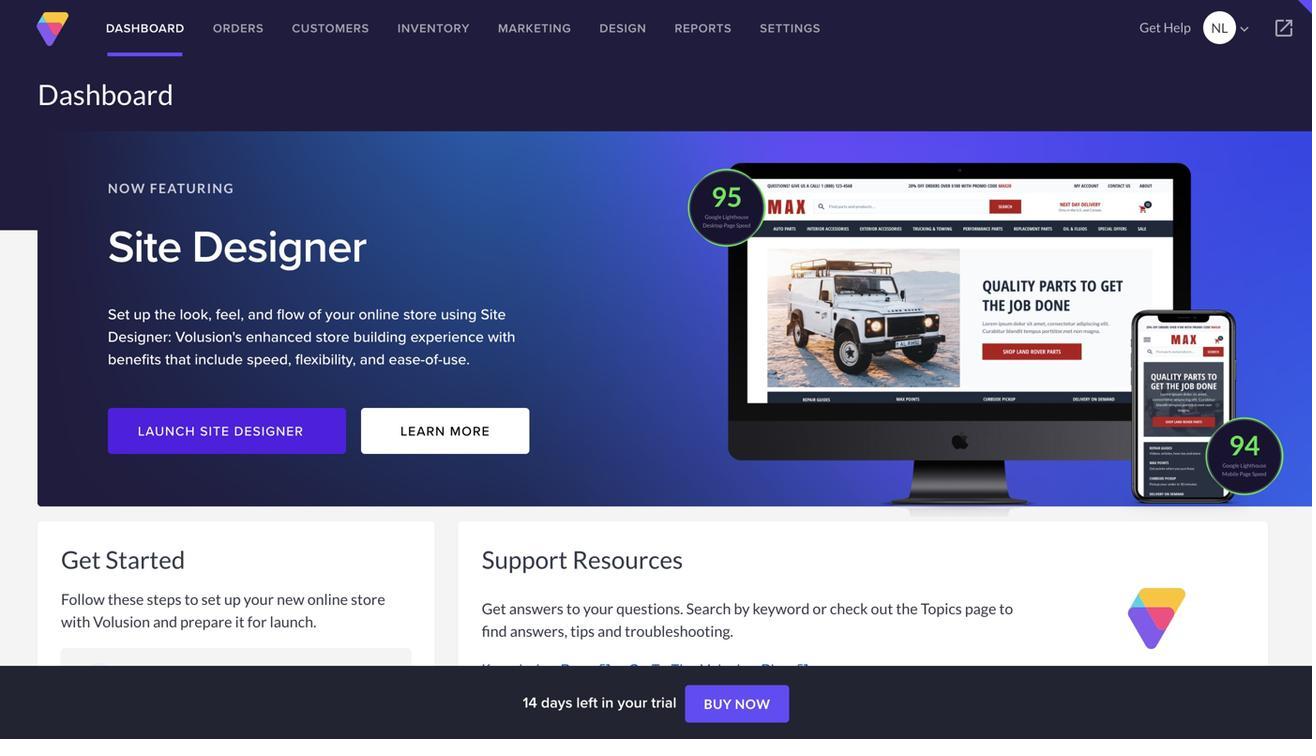 Task type: locate. For each thing, give the bounding box(es) containing it.
0 horizontal spatial lighthouse
[[723, 214, 749, 220]]

0 vertical spatial the
[[155, 303, 176, 325]]

knowledge base link
[[482, 658, 625, 680]]

store up experience
[[403, 303, 437, 325]]

get left help
[[1140, 19, 1161, 35]]

speed,
[[247, 348, 292, 370]]

go to the volusion blog link
[[628, 658, 823, 680]]

1 vertical spatial with
[[61, 612, 90, 631]]

0 vertical spatial speed
[[736, 222, 751, 228]]

google
[[705, 214, 722, 220], [1223, 462, 1239, 468]]

2 horizontal spatial get
[[1140, 19, 1161, 35]]

1 horizontal spatial design
[[600, 19, 647, 37]]

the left look, at top left
[[155, 303, 176, 325]]

1 vertical spatial volusion
[[700, 658, 757, 680]]

0 vertical spatial up
[[134, 303, 151, 325]]

dashboard inside dashboard link
[[106, 19, 185, 37]]

1 vertical spatial google
[[1223, 462, 1239, 468]]

up up the designer:
[[134, 303, 151, 325]]

0 vertical spatial site
[[108, 213, 181, 278]]

page inside "94 google lighthouse mobile page speed"
[[1240, 471, 1251, 477]]

0 vertical spatial google
[[705, 214, 722, 220]]

your
[[325, 303, 355, 325], [244, 590, 274, 608], [583, 599, 614, 618], [618, 691, 647, 713]]

your up the for at left bottom
[[244, 590, 274, 608]]

benefits
[[108, 348, 161, 370]]

1 horizontal spatial google
[[1223, 462, 1239, 468]]

reports
[[675, 19, 732, 37]]

1 vertical spatial get
[[61, 545, 101, 574]]

0 horizontal spatial store
[[316, 325, 349, 347]]

learn more
[[401, 422, 490, 440]]

nl 
[[1211, 20, 1253, 37]]

0 vertical spatial online
[[359, 303, 399, 325]]

speed inside 95 google lighthouse desktop page speed
[[736, 222, 751, 228]]

1 horizontal spatial site
[[481, 303, 506, 325]]

store right new
[[351, 590, 385, 608]]

page right mobile
[[1240, 471, 1251, 477]]

to up tips
[[566, 599, 580, 618]]

follow
[[61, 590, 105, 608]]

1 vertical spatial speed
[[1252, 471, 1267, 477]]

your up tips
[[583, 599, 614, 618]]

steps
[[147, 590, 182, 608]]

get up the follow
[[61, 545, 101, 574]]

1 vertical spatial up
[[224, 590, 241, 608]]

get up find
[[482, 599, 506, 618]]

speed right mobile
[[1252, 471, 1267, 477]]

lighthouse inside 95 google lighthouse desktop page speed
[[723, 214, 749, 220]]

google up desktop
[[705, 214, 722, 220]]

mobile
[[1222, 471, 1239, 477]]

to right page
[[999, 599, 1013, 618]]

site right using
[[481, 303, 506, 325]]

volusion's
[[175, 325, 242, 347]]

1 vertical spatial lighthouse
[[1240, 462, 1266, 468]]

0 horizontal spatial speed
[[736, 222, 751, 228]]

to
[[652, 658, 667, 680]]

0 vertical spatial page
[[724, 222, 735, 228]]

to
[[184, 590, 198, 608], [566, 599, 580, 618], [999, 599, 1013, 618]]

up right set
[[224, 590, 241, 608]]

1 horizontal spatial the
[[896, 599, 918, 618]]

lighthouse down "94"
[[1240, 462, 1266, 468]]

speed
[[736, 222, 751, 228], [1252, 471, 1267, 477]]

design left reports
[[600, 19, 647, 37]]

0 vertical spatial get
[[1140, 19, 1161, 35]]

google for 94
[[1223, 462, 1239, 468]]

knowledge
[[482, 658, 557, 680]]

online inside follow these steps to set up your new online store with volusion and prepare it for launch.
[[307, 590, 348, 608]]

set
[[201, 590, 221, 608]]

nl
[[1211, 20, 1228, 36]]

blog
[[761, 658, 792, 680]]

google inside "94 google lighthouse mobile page speed"
[[1223, 462, 1239, 468]]

0 horizontal spatial get
[[61, 545, 101, 574]]

google inside 95 google lighthouse desktop page speed
[[705, 214, 722, 220]]

0 horizontal spatial google
[[705, 214, 722, 220]]

resources
[[572, 545, 683, 574]]

online up building
[[359, 303, 399, 325]]

lighthouse down the 95
[[723, 214, 749, 220]]

0 horizontal spatial site
[[108, 213, 181, 278]]

find
[[482, 622, 507, 640]]

with right experience
[[488, 325, 516, 347]]

page
[[724, 222, 735, 228], [1240, 471, 1251, 477]]

2 vertical spatial get
[[482, 599, 506, 618]]

and inside follow these steps to set up your new online store with volusion and prepare it for launch.
[[153, 612, 177, 631]]

set up the look, feel, and flow of your online store using site designer: volusion's enhanced store building experience with benefits that include speed, flexibility, and ease-of-use.
[[108, 303, 516, 370]]

help
[[1164, 19, 1191, 35]]

the inside set up the look, feel, and flow of your online store using site designer: volusion's enhanced store building experience with benefits that include speed, flexibility, and ease-of-use.
[[155, 303, 176, 325]]

your inside get answers to your questions. search by keyword or check out the topics page to find answers, tips and troubleshooting.
[[583, 599, 614, 618]]

prepare
[[180, 612, 232, 631]]

feel,
[[216, 303, 244, 325]]


[[1273, 17, 1295, 39]]

the right out at right
[[896, 599, 918, 618]]

and right tips
[[598, 622, 622, 640]]

1 vertical spatial site
[[481, 303, 506, 325]]

0 vertical spatial dashboard
[[106, 19, 185, 37]]

1 horizontal spatial page
[[1240, 471, 1251, 477]]

go
[[628, 658, 648, 680]]

keyword
[[753, 599, 810, 618]]

up inside set up the look, feel, and flow of your online store using site designer: volusion's enhanced store building experience with benefits that include speed, flexibility, and ease-of-use.
[[134, 303, 151, 325]]

site inside set up the look, feel, and flow of your online store using site designer: volusion's enhanced store building experience with benefits that include speed, flexibility, and ease-of-use.
[[481, 303, 506, 325]]

your right of
[[325, 303, 355, 325]]

get
[[1140, 19, 1161, 35], [61, 545, 101, 574], [482, 599, 506, 618]]

0 horizontal spatial page
[[724, 222, 735, 228]]

14
[[523, 691, 537, 713]]

and
[[248, 303, 273, 325], [360, 348, 385, 370], [153, 612, 177, 631], [598, 622, 622, 640]]

of-
[[425, 348, 443, 370]]

online right new
[[307, 590, 348, 608]]

1 vertical spatial the
[[896, 599, 918, 618]]

1 vertical spatial online
[[307, 590, 348, 608]]

0 horizontal spatial design
[[192, 668, 238, 690]]

choose
[[123, 668, 174, 690]]

troubleshooting.
[[625, 622, 733, 640]]

1 horizontal spatial speed
[[1252, 471, 1267, 477]]

started
[[105, 545, 185, 574]]

0 horizontal spatial to
[[184, 590, 198, 608]]

speed right desktop
[[736, 222, 751, 228]]

dashboard down dashboard link
[[38, 77, 174, 111]]

site down now on the top of the page
[[108, 213, 181, 278]]

building
[[353, 325, 407, 347]]

these
[[108, 590, 144, 608]]

the
[[155, 303, 176, 325], [896, 599, 918, 618]]

with
[[488, 325, 516, 347], [61, 612, 90, 631]]

0 vertical spatial design
[[600, 19, 647, 37]]

1 vertical spatial page
[[1240, 471, 1251, 477]]

volusion up buy now
[[700, 658, 757, 680]]

design
[[600, 19, 647, 37], [192, 668, 238, 690]]

speed inside "94 google lighthouse mobile page speed"
[[1252, 471, 1267, 477]]

0 horizontal spatial online
[[307, 590, 348, 608]]

your inside follow these steps to set up your new online store with volusion and prepare it for launch.
[[244, 590, 274, 608]]

enhanced
[[246, 325, 312, 347]]

0 horizontal spatial the
[[155, 303, 176, 325]]

that
[[165, 348, 191, 370]]

volusion down these
[[93, 612, 150, 631]]

online
[[359, 303, 399, 325], [307, 590, 348, 608]]

lighthouse for 95
[[723, 214, 749, 220]]

store up flexibility,
[[316, 325, 349, 347]]

page right desktop
[[724, 222, 735, 228]]

1 horizontal spatial volusion
[[700, 658, 757, 680]]

1 horizontal spatial up
[[224, 590, 241, 608]]

launch site designer
[[138, 422, 304, 440]]

0 vertical spatial volusion
[[93, 612, 150, 631]]

1 horizontal spatial get
[[482, 599, 506, 618]]

0 vertical spatial lighthouse
[[723, 214, 749, 220]]

of
[[308, 303, 321, 325]]

0 horizontal spatial up
[[134, 303, 151, 325]]

with down the follow
[[61, 612, 90, 631]]

14 days left in your trial
[[523, 691, 680, 713]]

up inside follow these steps to set up your new online store with volusion and prepare it for launch.
[[224, 590, 241, 608]]

1 horizontal spatial with
[[488, 325, 516, 347]]

buy
[[704, 696, 732, 712]]

speed for 95
[[736, 222, 751, 228]]

0 vertical spatial with
[[488, 325, 516, 347]]

settings
[[760, 19, 821, 37]]

your inside set up the look, feel, and flow of your online store using site designer: volusion's enhanced store building experience with benefits that include speed, flexibility, and ease-of-use.
[[325, 303, 355, 325]]

google up mobile
[[1223, 462, 1239, 468]]

1 horizontal spatial store
[[351, 590, 385, 608]]

to left set
[[184, 590, 198, 608]]

dashboard left 'orders'
[[106, 19, 185, 37]]

lighthouse inside "94 google lighthouse mobile page speed"
[[1240, 462, 1266, 468]]

0 horizontal spatial volusion
[[93, 612, 150, 631]]

1 horizontal spatial lighthouse
[[1240, 462, 1266, 468]]

volusion
[[93, 612, 150, 631], [700, 658, 757, 680]]

1 vertical spatial design
[[192, 668, 238, 690]]

online inside set up the look, feel, and flow of your online store using site designer: volusion's enhanced store building experience with benefits that include speed, flexibility, and ease-of-use.
[[359, 303, 399, 325]]

95
[[711, 180, 742, 212]]

lighthouse
[[723, 214, 749, 220], [1240, 462, 1266, 468]]

look,
[[180, 303, 212, 325]]

and down steps
[[153, 612, 177, 631]]

1 horizontal spatial online
[[359, 303, 399, 325]]

page inside 95 google lighthouse desktop page speed
[[724, 222, 735, 228]]

designer
[[234, 422, 304, 440]]

design right a
[[192, 668, 238, 690]]

get inside get answers to your questions. search by keyword or check out the topics page to find answers, tips and troubleshooting.
[[482, 599, 506, 618]]

0 horizontal spatial with
[[61, 612, 90, 631]]



Task type: vqa. For each thing, say whether or not it's contained in the screenshot.
the left Volusion
yes



Task type: describe. For each thing, give the bounding box(es) containing it.
volusion inside follow these steps to set up your new online store with volusion and prepare it for launch.
[[93, 612, 150, 631]]

to inside follow these steps to set up your new online store with volusion and prepare it for launch.
[[184, 590, 198, 608]]

get for get help
[[1140, 19, 1161, 35]]

and up the enhanced
[[248, 303, 273, 325]]

learn
[[401, 422, 446, 440]]

featuring
[[150, 180, 234, 196]]

left
[[576, 691, 598, 713]]

your right in
[[618, 691, 647, 713]]

experience
[[410, 325, 484, 347]]

flexibility,
[[295, 348, 356, 370]]

designer
[[192, 213, 366, 278]]

launch site designer link
[[138, 422, 304, 440]]

94 google lighthouse mobile page speed
[[1222, 429, 1267, 477]]

out
[[871, 599, 893, 618]]

tips
[[570, 622, 595, 640]]

get answers to your questions. search by keyword or check out the topics page to find answers, tips and troubleshooting.
[[482, 599, 1013, 640]]

using
[[441, 303, 477, 325]]

search
[[686, 599, 731, 618]]

orders
[[213, 19, 264, 37]]

desktop
[[703, 222, 723, 228]]

now
[[108, 180, 146, 196]]

for
[[247, 612, 267, 631]]

the inside get answers to your questions. search by keyword or check out the topics page to find answers, tips and troubleshooting.
[[896, 599, 918, 618]]

days
[[541, 691, 573, 713]]

answers
[[509, 599, 564, 618]]

lighthouse for 94
[[1240, 462, 1266, 468]]

2 horizontal spatial to
[[999, 599, 1013, 618]]

support
[[482, 545, 568, 574]]

or
[[813, 599, 827, 618]]

get for get answers to your questions. search by keyword or check out the topics page to find answers, tips and troubleshooting.
[[482, 599, 506, 618]]

get for get started
[[61, 545, 101, 574]]

check
[[830, 599, 868, 618]]

topics
[[921, 599, 962, 618]]

get started
[[61, 545, 185, 574]]

dashboard link
[[92, 0, 199, 56]]

answers,
[[510, 622, 568, 640]]

with inside follow these steps to set up your new online store with volusion and prepare it for launch.
[[61, 612, 90, 631]]

choose a design
[[123, 668, 238, 690]]

in
[[602, 691, 614, 713]]

now
[[735, 696, 771, 712]]

follow these steps to set up your new online store with volusion and prepare it for launch.
[[61, 590, 385, 631]]

store inside follow these steps to set up your new online store with volusion and prepare it for launch.
[[351, 590, 385, 608]]

launch
[[138, 422, 196, 440]]

site
[[200, 422, 230, 440]]

the
[[671, 658, 696, 680]]

95 google lighthouse desktop page speed
[[703, 180, 751, 228]]

buy now
[[704, 696, 771, 712]]

include
[[195, 348, 243, 370]]

customers
[[292, 19, 369, 37]]

and down building
[[360, 348, 385, 370]]

1 vertical spatial dashboard
[[38, 77, 174, 111]]

questions.
[[616, 599, 683, 618]]

page for 94
[[1240, 471, 1251, 477]]

designer:
[[108, 325, 171, 347]]

more
[[450, 422, 490, 440]]

google for 95
[[705, 214, 722, 220]]

page for 95
[[724, 222, 735, 228]]

set
[[108, 303, 130, 325]]

marketing
[[498, 19, 571, 37]]

knowledge base
[[482, 658, 594, 680]]

base
[[561, 658, 594, 680]]

94
[[1229, 429, 1260, 461]]

and inside get answers to your questions. search by keyword or check out the topics page to find answers, tips and troubleshooting.
[[598, 622, 622, 640]]

buy now link
[[685, 685, 789, 723]]

by
[[734, 599, 750, 618]]

new
[[277, 590, 305, 608]]

a
[[178, 668, 188, 690]]

now featuring
[[108, 180, 234, 196]]

trial
[[651, 691, 677, 713]]

learn more link
[[401, 422, 490, 440]]

use.
[[443, 348, 470, 370]]

flow
[[277, 303, 304, 325]]

with inside set up the look, feel, and flow of your online store using site designer: volusion's enhanced store building experience with benefits that include speed, flexibility, and ease-of-use.
[[488, 325, 516, 347]]

support resources
[[482, 545, 683, 574]]

1 horizontal spatial to
[[566, 599, 580, 618]]

it
[[235, 612, 245, 631]]

site designer
[[108, 213, 366, 278]]

get help
[[1140, 19, 1191, 35]]

launch.
[[270, 612, 316, 631]]

page
[[965, 599, 996, 618]]

ease-
[[389, 348, 425, 370]]

go to the volusion blog
[[628, 658, 792, 680]]


[[1236, 21, 1253, 37]]

 link
[[1256, 0, 1312, 56]]

2 horizontal spatial store
[[403, 303, 437, 325]]

speed for 94
[[1252, 471, 1267, 477]]



